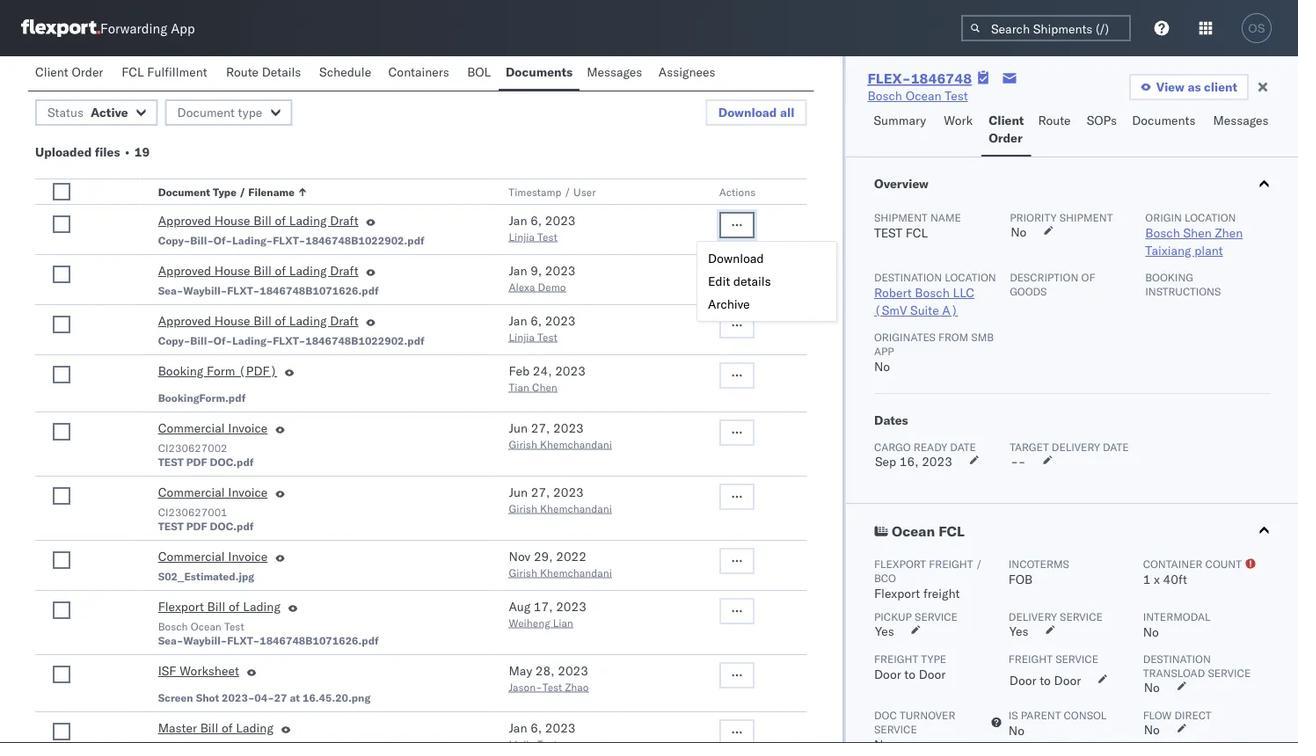 Task type: describe. For each thing, give the bounding box(es) containing it.
1 horizontal spatial documents button
[[1125, 105, 1207, 157]]

at
[[290, 691, 300, 704]]

description
[[1010, 271, 1079, 284]]

jason-
[[509, 681, 543, 694]]

no down flow
[[1144, 722, 1160, 738]]

date for sep 16, 2023
[[950, 440, 976, 454]]

3 6, from the top
[[531, 721, 542, 736]]

2 lading- from the top
[[232, 334, 273, 347]]

pickup service
[[874, 610, 958, 623]]

route for route
[[1038, 113, 1071, 128]]

containers button
[[381, 56, 460, 91]]

jan for second approved house bill of lading draft "link" from the bottom of the page
[[509, 263, 527, 278]]

test for ci230627001
[[158, 520, 184, 533]]

2023 inside feb 24, 2023 tian chen
[[555, 363, 586, 379]]

1 horizontal spatial /
[[565, 185, 571, 198]]

test inside shipment name test fcl
[[874, 225, 902, 241]]

bosch shen zhen taixiang plant link
[[1145, 225, 1243, 258]]

target delivery date
[[1010, 440, 1129, 454]]

27, for ci230627001
[[531, 485, 550, 500]]

bosch inside destination location robert bosch llc (smv suite a)
[[915, 285, 950, 300]]

0 vertical spatial documents button
[[499, 56, 580, 91]]

2 linjia from the top
[[509, 330, 535, 344]]

flow
[[1143, 709, 1172, 722]]

/ for document type / filename
[[239, 185, 246, 198]]

shot
[[196, 691, 219, 704]]

weiheng
[[509, 616, 550, 629]]

zhen
[[1215, 225, 1243, 241]]

timestamp
[[509, 185, 562, 198]]

originates from smb app no
[[874, 330, 994, 374]]

sep
[[875, 454, 896, 469]]

/ for flexport freight / bco flexport freight
[[976, 557, 982, 571]]

27
[[274, 691, 287, 704]]

yes for pickup
[[875, 624, 894, 639]]

draft for third approved house bill of lading draft "link" from the top
[[330, 313, 359, 329]]

2 approved house bill of lading draft link from the top
[[158, 262, 359, 283]]

doc turnover service
[[874, 709, 955, 736]]

1 vertical spatial freight
[[923, 586, 960, 601]]

containers
[[388, 64, 449, 80]]

intermodal
[[1143, 610, 1211, 623]]

route button
[[1031, 105, 1080, 157]]

client
[[1204, 79, 1238, 95]]

details
[[262, 64, 301, 80]]

freight for freight service
[[1008, 652, 1053, 666]]

document type
[[177, 105, 262, 120]]

booking
[[1145, 271, 1193, 284]]

girish for ci230627001
[[509, 502, 537, 515]]

16,
[[899, 454, 918, 469]]

jan 9, 2023 alexa demo
[[509, 263, 576, 293]]

parent
[[1021, 709, 1061, 722]]

freight for freight type door to door
[[874, 652, 918, 666]]

booking form (pdf) link
[[158, 362, 277, 384]]

service up service
[[1060, 610, 1103, 623]]

yes for delivery
[[1009, 624, 1029, 639]]

forwarding app link
[[21, 19, 195, 37]]

summary
[[874, 113, 926, 128]]

jan for third approved house bill of lading draft "link" from the top
[[509, 313, 527, 329]]

flexport bill of lading link
[[158, 598, 281, 619]]

ocean fcl button
[[846, 504, 1299, 557]]

girish inside 'nov 29, 2022 girish khemchandani'
[[509, 566, 537, 579]]

no inside "originates from smb app no"
[[874, 359, 890, 374]]

2 house from the top
[[215, 263, 250, 278]]

feb
[[509, 363, 530, 379]]

sea- for aug
[[158, 634, 183, 647]]

master
[[158, 721, 197, 736]]

2023 down demo
[[545, 313, 576, 329]]

demo
[[538, 280, 566, 293]]

timestamp / user
[[509, 185, 596, 198]]

feb 24, 2023 tian chen
[[509, 363, 586, 394]]

download all button
[[706, 99, 807, 126]]

door down service
[[1054, 673, 1081, 688]]

x
[[1154, 572, 1160, 587]]

robert bosch llc (smv suite a) link
[[874, 285, 974, 318]]

test down flexport bill of lading link
[[224, 620, 244, 633]]

door up doc
[[874, 667, 901, 682]]

door up turnover
[[919, 667, 946, 682]]

1 vertical spatial messages button
[[1207, 105, 1278, 157]]

isf
[[158, 663, 176, 679]]

jan for third approved house bill of lading draft "link" from the bottom
[[509, 213, 527, 228]]

3 approved from the top
[[158, 313, 211, 329]]

test for ci230627002
[[158, 455, 184, 468]]

app inside "originates from smb app no"
[[874, 344, 894, 358]]

test up 24, on the left
[[538, 330, 558, 344]]

location for llc
[[945, 271, 996, 284]]

shipment name test fcl
[[874, 211, 961, 241]]

commercial invoice for s02_estimated.jpg
[[158, 549, 268, 564]]

jun 27, 2023 girish khemchandani for ci230627001
[[509, 485, 612, 515]]

2022
[[556, 549, 587, 564]]

overview button
[[846, 157, 1299, 210]]

archive
[[708, 296, 750, 312]]

2 approved house bill of lading draft from the top
[[158, 263, 359, 278]]

s02_estimated.jpg
[[158, 570, 254, 583]]

consol
[[1064, 709, 1107, 722]]

0 horizontal spatial order
[[72, 64, 103, 80]]

2 vertical spatial fcl
[[938, 523, 964, 540]]

0 vertical spatial documents
[[506, 64, 573, 80]]

0 horizontal spatial app
[[171, 20, 195, 37]]

0 vertical spatial freight
[[929, 557, 973, 571]]

doc.pdf for ci230627002
[[210, 455, 254, 468]]

2023 down ready
[[922, 454, 952, 469]]

fcl fulfillment
[[122, 64, 207, 80]]

type for freight type door to door
[[921, 652, 946, 666]]

shen
[[1183, 225, 1212, 241]]

ocean inside button
[[892, 523, 935, 540]]

screen
[[158, 691, 193, 704]]

download for edit
[[708, 251, 764, 266]]

fob
[[1008, 572, 1033, 587]]

invoice for ci230627001
[[228, 485, 268, 500]]

isf worksheet
[[158, 663, 239, 679]]

commercial invoice link for s02_estimated.jpg
[[158, 548, 268, 569]]

download edit details archive
[[708, 251, 771, 312]]

khemchandani inside 'nov 29, 2022 girish khemchandani'
[[540, 566, 612, 579]]

1 horizontal spatial documents
[[1132, 113, 1196, 128]]

freight type door to door
[[874, 652, 946, 682]]

0 horizontal spatial messages button
[[580, 56, 652, 91]]

khemchandani for ci230627002
[[540, 438, 612, 451]]

(pdf)
[[239, 363, 277, 379]]

service inside doc turnover service
[[874, 723, 917, 736]]

schedule button
[[312, 56, 381, 91]]

2023 down 'zhao'
[[545, 721, 576, 736]]

commercial invoice link for ci230627002
[[158, 420, 268, 441]]

intermodal no
[[1143, 610, 1211, 640]]

priority
[[1010, 211, 1057, 224]]

type
[[213, 185, 237, 198]]

timestamp / user button
[[505, 181, 684, 199]]

doc
[[874, 709, 897, 722]]

assignees button
[[652, 56, 726, 91]]

bol
[[467, 64, 491, 80]]

flex-
[[868, 70, 911, 87]]

sea- for jan
[[158, 284, 183, 297]]

nov
[[509, 549, 531, 564]]

robert
[[874, 285, 912, 300]]

date for --
[[1103, 440, 1129, 454]]

service
[[1055, 652, 1098, 666]]

to inside freight type door to door
[[904, 667, 915, 682]]

6, for third approved house bill of lading draft "link" from the top
[[531, 313, 542, 329]]

flexport freight / bco flexport freight
[[874, 557, 982, 601]]

1 bill- from the top
[[190, 234, 214, 247]]

flexport. image
[[21, 19, 100, 37]]

2 - from the left
[[1018, 454, 1026, 469]]

os button
[[1237, 8, 1277, 48]]

assignees
[[659, 64, 716, 80]]

door up is
[[1009, 673, 1036, 688]]

1 approved house bill of lading draft link from the top
[[158, 212, 359, 233]]

status
[[48, 105, 84, 120]]

0 horizontal spatial fcl
[[122, 64, 144, 80]]

document for document type / filename
[[158, 185, 210, 198]]

04-
[[255, 691, 274, 704]]

goods
[[1010, 285, 1047, 298]]

may 28, 2023 jason-test zhao
[[509, 663, 589, 694]]

destination for robert
[[874, 271, 942, 284]]

1 x 40ft
[[1143, 572, 1187, 587]]

location for zhen
[[1185, 211, 1236, 224]]

turnover
[[899, 709, 955, 722]]

jun for ci230627001
[[509, 485, 528, 500]]

2023 down timestamp / user
[[545, 213, 576, 228]]

bosch up the isf
[[158, 620, 188, 633]]

view
[[1157, 79, 1185, 95]]

destination transload service
[[1143, 652, 1251, 680]]

document type / filename button
[[155, 181, 474, 199]]

invoice for s02_estimated.jpg
[[228, 549, 268, 564]]

document for document type
[[177, 105, 235, 120]]

actions
[[719, 185, 756, 198]]

2 of- from the top
[[214, 334, 232, 347]]

0 vertical spatial ocean
[[906, 88, 942, 103]]

pdf for ci230627002
[[186, 455, 207, 468]]

suite
[[910, 303, 939, 318]]

flexport for lading
[[158, 599, 204, 615]]

28,
[[536, 663, 555, 679]]



Task type: vqa. For each thing, say whether or not it's contained in the screenshot.


Task type: locate. For each thing, give the bounding box(es) containing it.
jan 6, 2023 linjia test for third approved house bill of lading draft "link" from the bottom
[[509, 213, 576, 243]]

1 vertical spatial client
[[989, 113, 1024, 128]]

1 house from the top
[[215, 213, 250, 228]]

no inside is parent consol no
[[1008, 723, 1024, 739]]

2 vertical spatial house
[[215, 313, 250, 329]]

1 horizontal spatial yes
[[1009, 624, 1029, 639]]

alexa
[[509, 280, 535, 293]]

test inside may 28, 2023 jason-test zhao
[[543, 681, 562, 694]]

6, for third approved house bill of lading draft "link" from the bottom
[[531, 213, 542, 228]]

1 horizontal spatial type
[[921, 652, 946, 666]]

doc.pdf for ci230627001
[[210, 520, 254, 533]]

priority shipment
[[1010, 211, 1113, 224]]

1 jun 27, 2023 girish khemchandani from the top
[[509, 421, 612, 451]]

3 commercial from the top
[[158, 549, 225, 564]]

2 invoice from the top
[[228, 485, 268, 500]]

2 vertical spatial approved
[[158, 313, 211, 329]]

jan down jason- at the left of the page
[[509, 721, 527, 736]]

9,
[[531, 263, 542, 278]]

1 vertical spatial 27,
[[531, 485, 550, 500]]

1 horizontal spatial location
[[1185, 211, 1236, 224]]

documents button right bol at the top left
[[499, 56, 580, 91]]

1 horizontal spatial destination
[[1143, 652, 1211, 666]]

2 vertical spatial approved house bill of lading draft link
[[158, 312, 359, 333]]

2 vertical spatial test
[[158, 520, 184, 533]]

None checkbox
[[53, 183, 70, 201], [53, 216, 70, 233], [53, 316, 70, 333], [53, 366, 70, 384], [53, 423, 70, 441], [53, 602, 70, 619], [53, 666, 70, 684], [53, 183, 70, 201], [53, 216, 70, 233], [53, 316, 70, 333], [53, 366, 70, 384], [53, 423, 70, 441], [53, 602, 70, 619], [53, 666, 70, 684]]

2 jan from the top
[[509, 263, 527, 278]]

origin
[[1145, 211, 1182, 224]]

commercial invoice for ci230627001
[[158, 485, 268, 500]]

1 vertical spatial house
[[215, 263, 250, 278]]

27, down chen
[[531, 421, 550, 436]]

fcl up flexport freight / bco flexport freight at right bottom
[[938, 523, 964, 540]]

jan
[[509, 213, 527, 228], [509, 263, 527, 278], [509, 313, 527, 329], [509, 721, 527, 736]]

1 approved from the top
[[158, 213, 211, 228]]

commercial up "ci230627002"
[[158, 421, 225, 436]]

2 6, from the top
[[531, 313, 542, 329]]

service down flexport freight / bco flexport freight at right bottom
[[915, 610, 958, 623]]

0 vertical spatial 1846748b1022902.pdf
[[305, 234, 425, 247]]

app down originates
[[874, 344, 894, 358]]

3 house from the top
[[215, 313, 250, 329]]

doc.pdf
[[210, 455, 254, 468], [210, 520, 254, 533]]

∙
[[123, 144, 131, 160]]

0 horizontal spatial type
[[238, 105, 262, 120]]

0 vertical spatial type
[[238, 105, 262, 120]]

1 vertical spatial approved house bill of lading draft
[[158, 263, 359, 278]]

1 pdf from the top
[[186, 455, 207, 468]]

1 horizontal spatial route
[[1038, 113, 1071, 128]]

commercial
[[158, 421, 225, 436], [158, 485, 225, 500], [158, 549, 225, 564]]

commercial for ci230627002
[[158, 421, 225, 436]]

taixiang
[[1145, 243, 1191, 258]]

destination inside destination location robert bosch llc (smv suite a)
[[874, 271, 942, 284]]

jan 6, 2023
[[509, 721, 576, 736]]

0 vertical spatial of-
[[214, 234, 232, 247]]

jun for ci230627002
[[509, 421, 528, 436]]

ocean down flexport bill of lading link
[[191, 620, 222, 633]]

waybill- up booking form (pdf)
[[183, 284, 227, 297]]

2 sea-waybill-flxt-1846748b1071626.pdf from the top
[[158, 634, 379, 647]]

0 vertical spatial house
[[215, 213, 250, 228]]

0 vertical spatial pdf
[[186, 455, 207, 468]]

2023 right 24, on the left
[[555, 363, 586, 379]]

0 vertical spatial destination
[[874, 271, 942, 284]]

2 vertical spatial commercial
[[158, 549, 225, 564]]

bosch inside origin location bosch shen zhen taixiang plant
[[1145, 225, 1180, 241]]

bosch down flex-
[[868, 88, 903, 103]]

order right work button
[[989, 130, 1023, 146]]

/ inside flexport freight / bco flexport freight
[[976, 557, 982, 571]]

jun up nov
[[509, 485, 528, 500]]

test down shipment
[[874, 225, 902, 241]]

destination for service
[[1143, 652, 1211, 666]]

3 invoice from the top
[[228, 549, 268, 564]]

1 vertical spatial jun
[[509, 485, 528, 500]]

linjia
[[509, 230, 535, 243], [509, 330, 535, 344]]

1 test pdf doc.pdf from the top
[[158, 455, 254, 468]]

1 vertical spatial girish
[[509, 502, 537, 515]]

location inside origin location bosch shen zhen taixiang plant
[[1185, 211, 1236, 224]]

jun 27, 2023 girish khemchandani for ci230627002
[[509, 421, 612, 451]]

0 horizontal spatial location
[[945, 271, 996, 284]]

zhao
[[565, 681, 589, 694]]

messages left assignees
[[587, 64, 642, 80]]

1 horizontal spatial fcl
[[906, 225, 928, 241]]

commercial invoice for ci230627002
[[158, 421, 268, 436]]

freight down pickup at the bottom right
[[874, 652, 918, 666]]

0 horizontal spatial destination
[[874, 271, 942, 284]]

uploaded files ∙ 19
[[35, 144, 150, 160]]

0 vertical spatial jan 6, 2023 linjia test
[[509, 213, 576, 243]]

copy-bill-of-lading-flxt-1846748b1022902.pdf down filename
[[158, 234, 425, 247]]

1 commercial invoice link from the top
[[158, 420, 268, 441]]

draft for second approved house bill of lading draft "link" from the bottom of the page
[[330, 263, 359, 278]]

type inside freight type door to door
[[921, 652, 946, 666]]

pickup
[[874, 610, 912, 623]]

0 vertical spatial commercial invoice link
[[158, 420, 268, 441]]

copy-
[[158, 234, 190, 247], [158, 334, 190, 347]]

1 1846748b1022902.pdf from the top
[[305, 234, 425, 247]]

2 date from the left
[[1103, 440, 1129, 454]]

waybill- for aug
[[183, 634, 227, 647]]

may
[[509, 663, 532, 679]]

service
[[915, 610, 958, 623], [1060, 610, 1103, 623], [1208, 666, 1251, 680], [874, 723, 917, 736]]

invoice for ci230627002
[[228, 421, 268, 436]]

1 sea- from the top
[[158, 284, 183, 297]]

booking
[[158, 363, 204, 379]]

documents button down view
[[1125, 105, 1207, 157]]

bol button
[[460, 56, 499, 91]]

29,
[[534, 549, 553, 564]]

0 vertical spatial lading-
[[232, 234, 273, 247]]

messages for the left messages button
[[587, 64, 642, 80]]

2023 inside jan 9, 2023 alexa demo
[[545, 263, 576, 278]]

0 vertical spatial messages
[[587, 64, 642, 80]]

0 vertical spatial download
[[719, 105, 777, 120]]

service inside the destination transload service
[[1208, 666, 1251, 680]]

waybill- for jan
[[183, 284, 227, 297]]

1 vertical spatial download
[[708, 251, 764, 266]]

1 jan from the top
[[509, 213, 527, 228]]

shipment
[[874, 211, 928, 224]]

test up 9,
[[538, 230, 558, 243]]

jan down alexa at the left of the page
[[509, 313, 527, 329]]

jan 6, 2023 linjia test for third approved house bill of lading draft "link" from the top
[[509, 313, 576, 344]]

commercial for ci230627001
[[158, 485, 225, 500]]

type inside button
[[238, 105, 262, 120]]

freight up door to door
[[1008, 652, 1053, 666]]

of- up form
[[214, 334, 232, 347]]

a)
[[942, 303, 958, 318]]

delivery
[[1052, 440, 1100, 454]]

1 horizontal spatial client order button
[[982, 105, 1031, 157]]

0 vertical spatial sea-waybill-flxt-1846748b1071626.pdf
[[158, 284, 379, 297]]

ocean fcl
[[892, 523, 964, 540]]

1 of- from the top
[[214, 234, 232, 247]]

fcl down forwarding on the top
[[122, 64, 144, 80]]

messages down client
[[1214, 113, 1269, 128]]

1 approved house bill of lading draft from the top
[[158, 213, 359, 228]]

cargo ready date
[[874, 440, 976, 454]]

/ left incoterms
[[976, 557, 982, 571]]

khemchandani
[[540, 438, 612, 451], [540, 502, 612, 515], [540, 566, 612, 579]]

girish for ci230627002
[[509, 438, 537, 451]]

3 jan from the top
[[509, 313, 527, 329]]

fcl inside shipment name test fcl
[[906, 225, 928, 241]]

2023 inside aug 17, 2023 weiheng lian
[[556, 599, 587, 615]]

jan 6, 2023 linjia test up 24, on the left
[[509, 313, 576, 344]]

yes down delivery
[[1009, 624, 1029, 639]]

copy- down document type / filename
[[158, 234, 190, 247]]

2 waybill- from the top
[[183, 634, 227, 647]]

summary button
[[867, 105, 937, 157]]

0 vertical spatial client
[[35, 64, 68, 80]]

instructions
[[1145, 285, 1221, 298]]

os
[[1249, 22, 1266, 35]]

type for document type
[[238, 105, 262, 120]]

2 freight from the left
[[1008, 652, 1053, 666]]

None checkbox
[[53, 266, 70, 283], [53, 487, 70, 505], [53, 552, 70, 569], [53, 723, 70, 741], [53, 266, 70, 283], [53, 487, 70, 505], [53, 552, 70, 569], [53, 723, 70, 741]]

0 horizontal spatial /
[[239, 185, 246, 198]]

sea-waybill-flxt-1846748b1071626.pdf for aug
[[158, 634, 379, 647]]

commercial for s02_estimated.jpg
[[158, 549, 225, 564]]

location inside destination location robert bosch llc (smv suite a)
[[945, 271, 996, 284]]

destination inside the destination transload service
[[1143, 652, 1211, 666]]

document down fulfillment
[[177, 105, 235, 120]]

service down doc
[[874, 723, 917, 736]]

6, down alexa at the left of the page
[[531, 313, 542, 329]]

1 jun from the top
[[509, 421, 528, 436]]

doc.pdf down "ci230627002"
[[210, 455, 254, 468]]

no down priority
[[1011, 224, 1027, 240]]

1 vertical spatial commercial invoice link
[[158, 484, 268, 505]]

khemchandani up 2022
[[540, 502, 612, 515]]

1 vertical spatial sea-waybill-flxt-1846748b1071626.pdf
[[158, 634, 379, 647]]

2023
[[545, 213, 576, 228], [545, 263, 576, 278], [545, 313, 576, 329], [555, 363, 586, 379], [553, 421, 584, 436], [922, 454, 952, 469], [553, 485, 584, 500], [556, 599, 587, 615], [558, 663, 589, 679], [545, 721, 576, 736]]

khemchandani for ci230627001
[[540, 502, 612, 515]]

of
[[275, 213, 286, 228], [275, 263, 286, 278], [1081, 271, 1095, 284], [275, 313, 286, 329], [229, 599, 240, 615], [222, 721, 233, 736]]

2 vertical spatial draft
[[330, 313, 359, 329]]

2 27, from the top
[[531, 485, 550, 500]]

status active
[[48, 105, 128, 120]]

freight
[[874, 652, 918, 666], [1008, 652, 1053, 666]]

1 lading- from the top
[[232, 234, 273, 247]]

test down 1846748
[[945, 88, 968, 103]]

fcl fulfillment button
[[115, 56, 219, 91]]

0 vertical spatial approved
[[158, 213, 211, 228]]

draft for third approved house bill of lading draft "link" from the bottom
[[330, 213, 359, 228]]

1 vertical spatial waybill-
[[183, 634, 227, 647]]

1 draft from the top
[[330, 213, 359, 228]]

order up status active
[[72, 64, 103, 80]]

3 commercial invoice link from the top
[[158, 548, 268, 569]]

sea- up the booking
[[158, 284, 183, 297]]

test pdf doc.pdf for ci230627002
[[158, 455, 254, 468]]

chen
[[532, 381, 558, 394]]

2 copy- from the top
[[158, 334, 190, 347]]

1 freight from the left
[[874, 652, 918, 666]]

draft
[[330, 213, 359, 228], [330, 263, 359, 278], [330, 313, 359, 329]]

to down freight service
[[1040, 673, 1051, 688]]

flexport
[[874, 557, 926, 571], [874, 586, 920, 601], [158, 599, 204, 615]]

jun
[[509, 421, 528, 436], [509, 485, 528, 500]]

1 1846748b1071626.pdf from the top
[[260, 284, 379, 297]]

1 vertical spatial bosch ocean test
[[158, 620, 244, 633]]

0 vertical spatial order
[[72, 64, 103, 80]]

2023 up "lian"
[[556, 599, 587, 615]]

route details button
[[219, 56, 312, 91]]

2 jun from the top
[[509, 485, 528, 500]]

1 - from the left
[[1011, 454, 1018, 469]]

1 waybill- from the top
[[183, 284, 227, 297]]

khemchandani down chen
[[540, 438, 612, 451]]

sops
[[1087, 113, 1117, 128]]

1 doc.pdf from the top
[[210, 455, 254, 468]]

1 vertical spatial order
[[989, 130, 1023, 146]]

2 khemchandani from the top
[[540, 502, 612, 515]]

6, down jason- at the left of the page
[[531, 721, 542, 736]]

2023 up 2022
[[553, 485, 584, 500]]

commercial invoice up s02_estimated.jpg
[[158, 549, 268, 564]]

flexport for bco
[[874, 557, 926, 571]]

linjia up feb
[[509, 330, 535, 344]]

app up fulfillment
[[171, 20, 195, 37]]

4 jan from the top
[[509, 721, 527, 736]]

1 commercial from the top
[[158, 421, 225, 436]]

2 approved from the top
[[158, 263, 211, 278]]

commercial up s02_estimated.jpg
[[158, 549, 225, 564]]

pdf for ci230627001
[[186, 520, 207, 533]]

3 approved house bill of lading draft link from the top
[[158, 312, 359, 333]]

2 doc.pdf from the top
[[210, 520, 254, 533]]

girish up nov
[[509, 502, 537, 515]]

2 girish from the top
[[509, 502, 537, 515]]

incoterms fob
[[1008, 557, 1069, 587]]

0 vertical spatial invoice
[[228, 421, 268, 436]]

1 vertical spatial destination
[[1143, 652, 1211, 666]]

1 linjia from the top
[[509, 230, 535, 243]]

bosch ocean test down flex-1846748
[[868, 88, 968, 103]]

40ft
[[1163, 572, 1187, 587]]

service right transload
[[1208, 666, 1251, 680]]

bosch ocean test down flexport bill of lading link
[[158, 620, 244, 633]]

0 vertical spatial bosch ocean test
[[868, 88, 968, 103]]

1 date from the left
[[950, 440, 976, 454]]

bco
[[874, 571, 896, 585]]

filename
[[248, 185, 295, 198]]

cargo
[[874, 440, 911, 454]]

2 vertical spatial girish
[[509, 566, 537, 579]]

1 vertical spatial approved
[[158, 263, 211, 278]]

destination
[[874, 271, 942, 284], [1143, 652, 1211, 666]]

0 horizontal spatial documents
[[506, 64, 573, 80]]

0 horizontal spatial client
[[35, 64, 68, 80]]

0 horizontal spatial client order button
[[28, 56, 115, 91]]

client order for leftmost 'client order' button
[[35, 64, 103, 80]]

sea-waybill-flxt-1846748b1071626.pdf
[[158, 284, 379, 297], [158, 634, 379, 647]]

ocean
[[906, 88, 942, 103], [892, 523, 935, 540], [191, 620, 222, 633]]

client right work
[[989, 113, 1024, 128]]

commercial invoice link for ci230627001
[[158, 484, 268, 505]]

1 vertical spatial ocean
[[892, 523, 935, 540]]

download inside button
[[719, 105, 777, 120]]

waybill- up the worksheet at bottom
[[183, 634, 227, 647]]

24,
[[533, 363, 552, 379]]

2 vertical spatial commercial invoice
[[158, 549, 268, 564]]

all
[[780, 105, 795, 120]]

commercial invoice up ci230627001
[[158, 485, 268, 500]]

bosch down origin
[[1145, 225, 1180, 241]]

app
[[171, 20, 195, 37], [874, 344, 894, 358]]

1 vertical spatial app
[[874, 344, 894, 358]]

1 vertical spatial route
[[1038, 113, 1071, 128]]

flexport down bco
[[874, 586, 920, 601]]

commercial invoice link
[[158, 420, 268, 441], [158, 484, 268, 505], [158, 548, 268, 569]]

bill
[[254, 213, 272, 228], [254, 263, 272, 278], [254, 313, 272, 329], [207, 599, 225, 615], [200, 721, 218, 736]]

freight inside freight type door to door
[[874, 652, 918, 666]]

1 vertical spatial jun 27, 2023 girish khemchandani
[[509, 485, 612, 515]]

0 vertical spatial copy-
[[158, 234, 190, 247]]

1 copy- from the top
[[158, 234, 190, 247]]

0 vertical spatial 1846748b1071626.pdf
[[260, 284, 379, 297]]

test pdf doc.pdf down ci230627001
[[158, 520, 254, 533]]

download for all
[[719, 105, 777, 120]]

2 pdf from the top
[[186, 520, 207, 533]]

1846748b1071626.pdf for jan 9, 2023
[[260, 284, 379, 297]]

--
[[1011, 454, 1026, 469]]

2023 up 'zhao'
[[558, 663, 589, 679]]

1 girish from the top
[[509, 438, 537, 451]]

0 vertical spatial jun
[[509, 421, 528, 436]]

type down route details button
[[238, 105, 262, 120]]

2 commercial from the top
[[158, 485, 225, 500]]

0 vertical spatial 6,
[[531, 213, 542, 228]]

1 vertical spatial fcl
[[906, 225, 928, 241]]

no down intermodal
[[1143, 625, 1159, 640]]

2023 down chen
[[553, 421, 584, 436]]

1 horizontal spatial order
[[989, 130, 1023, 146]]

of- down type
[[214, 234, 232, 247]]

1 jan 6, 2023 linjia test from the top
[[509, 213, 576, 243]]

2 draft from the top
[[330, 263, 359, 278]]

no inside intermodal no
[[1143, 625, 1159, 640]]

3 approved house bill of lading draft from the top
[[158, 313, 359, 329]]

date right ready
[[950, 440, 976, 454]]

door to door
[[1009, 673, 1081, 688]]

16.45.20.png
[[303, 691, 371, 704]]

linjia up 9,
[[509, 230, 535, 243]]

active
[[91, 105, 128, 120]]

type down pickup service
[[921, 652, 946, 666]]

is parent consol no
[[1008, 709, 1107, 739]]

2 vertical spatial ocean
[[191, 620, 222, 633]]

delivery
[[1008, 610, 1057, 623]]

1 horizontal spatial date
[[1103, 440, 1129, 454]]

/ left user
[[565, 185, 571, 198]]

1 copy-bill-of-lading-flxt-1846748b1022902.pdf from the top
[[158, 234, 425, 247]]

1 vertical spatial client order button
[[982, 105, 1031, 157]]

1 vertical spatial location
[[945, 271, 996, 284]]

1 khemchandani from the top
[[540, 438, 612, 451]]

3 girish from the top
[[509, 566, 537, 579]]

1 invoice from the top
[[228, 421, 268, 436]]

doc.pdf down ci230627001
[[210, 520, 254, 533]]

lading- up the (pdf)
[[232, 334, 273, 347]]

sea-waybill-flxt-1846748b1071626.pdf for jan
[[158, 284, 379, 297]]

download inside download edit details archive
[[708, 251, 764, 266]]

2 jan 6, 2023 linjia test from the top
[[509, 313, 576, 344]]

2 1846748b1022902.pdf from the top
[[305, 334, 425, 347]]

client order for the right 'client order' button
[[989, 113, 1024, 146]]

0 vertical spatial fcl
[[122, 64, 144, 80]]

6,
[[531, 213, 542, 228], [531, 313, 542, 329], [531, 721, 542, 736]]

3 commercial invoice from the top
[[158, 549, 268, 564]]

Search Shipments (/) text field
[[962, 15, 1131, 41]]

0 horizontal spatial messages
[[587, 64, 642, 80]]

jun 27, 2023 girish khemchandani down chen
[[509, 421, 612, 451]]

pdf down ci230627001
[[186, 520, 207, 533]]

no down transload
[[1144, 680, 1160, 695]]

copy-bill-of-lading-flxt-1846748b1022902.pdf up the (pdf)
[[158, 334, 425, 347]]

1 horizontal spatial messages button
[[1207, 105, 1278, 157]]

2 vertical spatial invoice
[[228, 549, 268, 564]]

1 commercial invoice from the top
[[158, 421, 268, 436]]

0 vertical spatial app
[[171, 20, 195, 37]]

2 sea- from the top
[[158, 634, 183, 647]]

1 6, from the top
[[531, 213, 542, 228]]

6, down timestamp
[[531, 213, 542, 228]]

commercial up ci230627001
[[158, 485, 225, 500]]

1 vertical spatial test pdf doc.pdf
[[158, 520, 254, 533]]

1 horizontal spatial bosch ocean test
[[868, 88, 968, 103]]

messages for the bottom messages button
[[1214, 113, 1269, 128]]

0 vertical spatial test
[[874, 225, 902, 241]]

destination up transload
[[1143, 652, 1211, 666]]

0 horizontal spatial date
[[950, 440, 976, 454]]

2 1846748b1071626.pdf from the top
[[260, 634, 379, 647]]

1 vertical spatial approved house bill of lading draft link
[[158, 262, 359, 283]]

ci230627002
[[158, 441, 227, 454]]

bosch ocean test
[[868, 88, 968, 103], [158, 620, 244, 633]]

sea-waybill-flxt-1846748b1071626.pdf up 04-
[[158, 634, 379, 647]]

1 horizontal spatial to
[[1040, 673, 1051, 688]]

0 vertical spatial khemchandani
[[540, 438, 612, 451]]

(smv
[[874, 303, 907, 318]]

girish down nov
[[509, 566, 537, 579]]

3 draft from the top
[[330, 313, 359, 329]]

ocean down flex-1846748
[[906, 88, 942, 103]]

date right 'delivery'
[[1103, 440, 1129, 454]]

1 vertical spatial jan 6, 2023 linjia test
[[509, 313, 576, 344]]

route left sops
[[1038, 113, 1071, 128]]

2 jun 27, 2023 girish khemchandani from the top
[[509, 485, 612, 515]]

aug
[[509, 599, 531, 615]]

2023 up demo
[[545, 263, 576, 278]]

lading-
[[232, 234, 273, 247], [232, 334, 273, 347]]

1 horizontal spatial client
[[989, 113, 1024, 128]]

route for route details
[[226, 64, 259, 80]]

llc
[[953, 285, 974, 300]]

jan 6, 2023 linjia test down timestamp
[[509, 213, 576, 243]]

client order up status
[[35, 64, 103, 80]]

copy- up the booking
[[158, 334, 190, 347]]

1 vertical spatial 1846748b1022902.pdf
[[305, 334, 425, 347]]

/ right type
[[239, 185, 246, 198]]

2 yes from the left
[[1009, 624, 1029, 639]]

0 horizontal spatial documents button
[[499, 56, 580, 91]]

0 vertical spatial test pdf doc.pdf
[[158, 455, 254, 468]]

1 vertical spatial commercial invoice
[[158, 485, 268, 500]]

download up the details
[[708, 251, 764, 266]]

booking instructions
[[1145, 271, 1221, 298]]

jun down tian
[[509, 421, 528, 436]]

download left 'all'
[[719, 105, 777, 120]]

edit
[[708, 274, 730, 289]]

of inside description of goods
[[1081, 271, 1095, 284]]

-
[[1011, 454, 1018, 469], [1018, 454, 1026, 469]]

user
[[574, 185, 596, 198]]

2 vertical spatial 6,
[[531, 721, 542, 736]]

27,
[[531, 421, 550, 436], [531, 485, 550, 500]]

2 bill- from the top
[[190, 334, 214, 347]]

2 vertical spatial khemchandani
[[540, 566, 612, 579]]

2 test pdf doc.pdf from the top
[[158, 520, 254, 533]]

2023 inside may 28, 2023 jason-test zhao
[[558, 663, 589, 679]]

route left details
[[226, 64, 259, 80]]

1 27, from the top
[[531, 421, 550, 436]]

1 yes from the left
[[875, 624, 894, 639]]

jan inside jan 9, 2023 alexa demo
[[509, 263, 527, 278]]

1 horizontal spatial messages
[[1214, 113, 1269, 128]]

invoice
[[228, 421, 268, 436], [228, 485, 268, 500], [228, 549, 268, 564]]

bosch up suite on the right top of page
[[915, 285, 950, 300]]

0 vertical spatial route
[[226, 64, 259, 80]]

1 vertical spatial linjia
[[509, 330, 535, 344]]

1 horizontal spatial app
[[874, 344, 894, 358]]

test pdf doc.pdf for ci230627001
[[158, 520, 254, 533]]

location up llc
[[945, 271, 996, 284]]

0 vertical spatial jun 27, 2023 girish khemchandani
[[509, 421, 612, 451]]

2 copy-bill-of-lading-flxt-1846748b1022902.pdf from the top
[[158, 334, 425, 347]]

1 vertical spatial of-
[[214, 334, 232, 347]]

2 commercial invoice from the top
[[158, 485, 268, 500]]

as
[[1188, 79, 1201, 95]]

pdf down "ci230627002"
[[186, 455, 207, 468]]

test
[[945, 88, 968, 103], [538, 230, 558, 243], [538, 330, 558, 344], [224, 620, 244, 633], [543, 681, 562, 694]]

location up shen
[[1185, 211, 1236, 224]]

ocean up flexport freight / bco flexport freight at right bottom
[[892, 523, 935, 540]]

2 commercial invoice link from the top
[[158, 484, 268, 505]]

3 khemchandani from the top
[[540, 566, 612, 579]]

27, for ci230627002
[[531, 421, 550, 436]]

house
[[215, 213, 250, 228], [215, 263, 250, 278], [215, 313, 250, 329]]

0 vertical spatial approved house bill of lading draft
[[158, 213, 359, 228]]

client order button right work
[[982, 105, 1031, 157]]

view as client button
[[1129, 74, 1249, 100]]

1 sea-waybill-flxt-1846748b1071626.pdf from the top
[[158, 284, 379, 297]]

approved house bill of lading draft link
[[158, 212, 359, 233], [158, 262, 359, 283], [158, 312, 359, 333]]

test down "ci230627002"
[[158, 455, 184, 468]]

flex-1846748
[[868, 70, 972, 87]]

ci230627001
[[158, 505, 227, 519]]

client order button up status
[[28, 56, 115, 91]]

1 vertical spatial doc.pdf
[[210, 520, 254, 533]]

1846748b1071626.pdf for aug 17, 2023
[[260, 634, 379, 647]]



